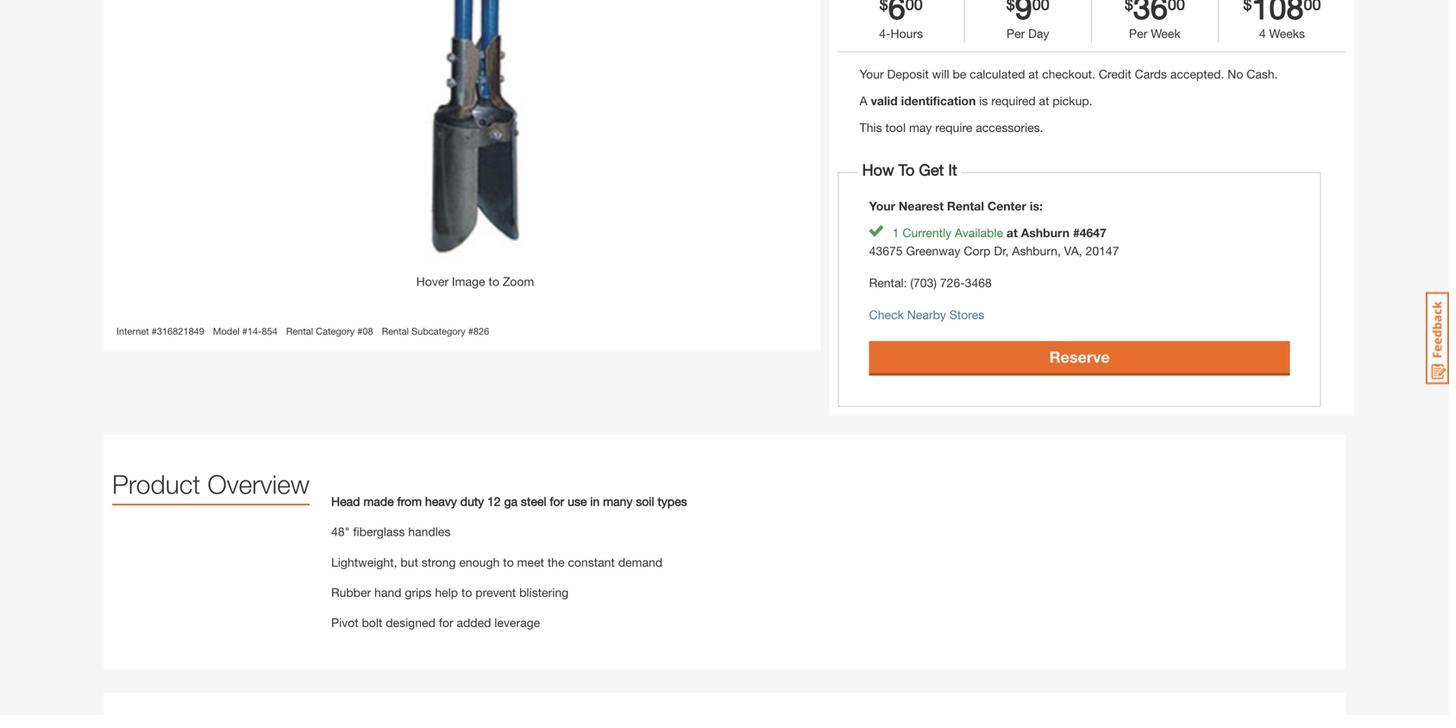 Task type: describe. For each thing, give the bounding box(es) containing it.
image
[[452, 274, 485, 289]]

day
[[1029, 26, 1050, 41]]

(703)
[[911, 276, 937, 290]]

greenway
[[907, 244, 961, 258]]

to for prevent
[[462, 586, 472, 600]]

48"
[[331, 525, 350, 539]]

heavy
[[425, 494, 457, 509]]

be
[[953, 67, 967, 81]]

it
[[949, 161, 958, 179]]

4 6 dollars and 00 cents element from the left
[[906, 0, 923, 22]]

cards
[[1135, 67, 1168, 81]]

checkout.
[[1043, 67, 1096, 81]]

model
[[213, 326, 240, 337]]

types
[[658, 494, 687, 509]]

leverage
[[495, 616, 540, 630]]

4-
[[880, 26, 891, 41]]

per day
[[1007, 26, 1050, 41]]

cash.
[[1247, 67, 1279, 81]]

check
[[870, 308, 904, 322]]

hover
[[417, 274, 449, 289]]

prevent
[[476, 586, 516, 600]]

steel
[[521, 494, 547, 509]]

internet # 316821849 model # 14-854 rental category # 08 rental subcategory # 826
[[117, 326, 490, 337]]

hours
[[891, 26, 924, 41]]

at for calculated
[[1029, 67, 1039, 81]]

0 horizontal spatial rental
[[286, 326, 313, 337]]

hover image to zoom link
[[217, 0, 734, 291]]

726-
[[941, 276, 965, 290]]

2 6 dollars and 00 cents element from the left
[[880, 0, 889, 22]]

4647
[[1080, 226, 1107, 240]]

1 vertical spatial for
[[439, 616, 454, 630]]

enough
[[459, 555, 500, 569]]

added
[[457, 616, 491, 630]]

handles
[[408, 525, 451, 539]]

feedback link image
[[1427, 292, 1450, 385]]

identification
[[902, 94, 976, 108]]

1 6 dollars and 00 cents element from the left
[[839, 0, 965, 22]]

# inside '1 currently available at ashburn # 4647 43675 greenway corp dr , ashburn , va , 20147'
[[1074, 226, 1080, 240]]

per for per day
[[1007, 26, 1026, 41]]

08
[[363, 326, 373, 337]]

0 vertical spatial ashburn
[[1022, 226, 1070, 240]]

to for meet
[[503, 555, 514, 569]]

blistering
[[520, 586, 569, 600]]

3468
[[965, 276, 992, 290]]

4
[[1260, 26, 1267, 41]]

available
[[955, 226, 1004, 240]]

fiberglass
[[353, 525, 405, 539]]

this tool may require accessories.
[[860, 121, 1044, 135]]

check nearby stores link
[[870, 308, 985, 322]]

soil
[[636, 494, 655, 509]]

your for your nearest rental center is:
[[870, 199, 896, 213]]

demand
[[619, 555, 663, 569]]

20147
[[1086, 244, 1120, 258]]

this
[[860, 121, 883, 135]]

grips
[[405, 586, 432, 600]]

may
[[910, 121, 932, 135]]

internet
[[117, 326, 149, 337]]

2 horizontal spatial rental
[[948, 199, 985, 213]]

pickup.
[[1053, 94, 1093, 108]]

duty
[[461, 494, 484, 509]]

# right subcategory
[[468, 326, 474, 337]]

dr
[[994, 244, 1006, 258]]

get
[[919, 161, 944, 179]]

3 9 dollars and 00 cents element from the left
[[1016, 0, 1033, 22]]

316821849
[[157, 326, 204, 337]]

accessories.
[[976, 121, 1044, 135]]

center
[[988, 199, 1027, 213]]

# right category
[[357, 326, 363, 337]]

bolt
[[362, 616, 383, 630]]

how to get it
[[858, 161, 962, 179]]

at inside '1 currently available at ashburn # 4647 43675 greenway corp dr , ashburn , va , 20147'
[[1007, 226, 1018, 240]]

zoom
[[503, 274, 534, 289]]

1 , from the left
[[1006, 244, 1009, 258]]

per week
[[1130, 26, 1181, 41]]

ga
[[504, 494, 518, 509]]

hover image to zoom
[[417, 274, 534, 289]]

4 36 dollars and 00 cents element from the left
[[1168, 0, 1186, 22]]

pivot
[[331, 616, 359, 630]]

accepted.
[[1171, 67, 1225, 81]]

va
[[1065, 244, 1079, 258]]

2 9 dollars and 00 cents element from the left
[[1007, 0, 1016, 22]]

lightweight, but strong enough to meet the constant demand
[[331, 555, 663, 569]]



Task type: locate. For each thing, give the bounding box(es) containing it.
tool
[[886, 121, 906, 135]]

6 dollars and 00 cents element
[[839, 0, 965, 22], [880, 0, 889, 22], [889, 0, 906, 22], [906, 0, 923, 22]]

how
[[863, 161, 895, 179]]

0 vertical spatial for
[[550, 494, 565, 509]]

1 horizontal spatial per
[[1130, 26, 1148, 41]]

credit
[[1099, 67, 1132, 81]]

calculated
[[970, 67, 1026, 81]]

, left '20147'
[[1079, 244, 1083, 258]]

at down center
[[1007, 226, 1018, 240]]

#
[[1074, 226, 1080, 240], [152, 326, 157, 337], [242, 326, 248, 337], [357, 326, 363, 337], [468, 326, 474, 337]]

1 9 dollars and 00 cents element from the left
[[965, 0, 1092, 22]]

at for required
[[1040, 94, 1050, 108]]

per left day
[[1007, 26, 1026, 41]]

strong
[[422, 555, 456, 569]]

category
[[316, 326, 355, 337]]

12
[[488, 494, 501, 509]]

head made from heavy duty 12 ga steel for use in many soil types
[[331, 494, 687, 509]]

1 horizontal spatial ,
[[1058, 244, 1061, 258]]

2 36 dollars and 00 cents element from the left
[[1125, 0, 1134, 22]]

is:
[[1030, 199, 1043, 213]]

the
[[548, 555, 565, 569]]

ashburn right dr
[[1013, 244, 1058, 258]]

your for your deposit will be calculated at checkout. credit cards accepted. no cash.
[[860, 67, 884, 81]]

for
[[550, 494, 565, 509], [439, 616, 454, 630]]

,
[[1006, 244, 1009, 258], [1058, 244, 1061, 258], [1079, 244, 1083, 258]]

to left 'zoom'
[[489, 274, 500, 289]]

2 108 dollars and 00 cents element from the left
[[1244, 0, 1253, 22]]

3 6 dollars and 00 cents element from the left
[[889, 0, 906, 22]]

to
[[899, 161, 915, 179]]

rental up available
[[948, 199, 985, 213]]

2 horizontal spatial ,
[[1079, 244, 1083, 258]]

1 per from the left
[[1007, 26, 1026, 41]]

36 dollars and 00 cents element
[[1092, 0, 1218, 22], [1125, 0, 1134, 22], [1134, 0, 1168, 22], [1168, 0, 1186, 22]]

0 horizontal spatial to
[[462, 586, 472, 600]]

your nearest rental center is:
[[870, 199, 1043, 213]]

require
[[936, 121, 973, 135]]

product overview
[[112, 469, 310, 500]]

your up a
[[860, 67, 884, 81]]

deposit
[[888, 67, 929, 81]]

weeks
[[1270, 26, 1306, 41]]

1 vertical spatial to
[[503, 555, 514, 569]]

check nearby stores
[[870, 308, 985, 322]]

rental right 08
[[382, 326, 409, 337]]

your up 1
[[870, 199, 896, 213]]

valid
[[871, 94, 898, 108]]

overview
[[208, 469, 310, 500]]

4 9 dollars and 00 cents element from the left
[[1033, 0, 1050, 22]]

at left pickup.
[[1040, 94, 1050, 108]]

0 horizontal spatial ,
[[1006, 244, 1009, 258]]

stores
[[950, 308, 985, 322]]

required
[[992, 94, 1036, 108]]

to
[[489, 274, 500, 289], [503, 555, 514, 569], [462, 586, 472, 600]]

3 108 dollars and 00 cents element from the left
[[1253, 0, 1304, 22]]

1 currently available at ashburn # 4647 43675 greenway corp dr , ashburn , va , 20147
[[870, 226, 1120, 258]]

is
[[980, 94, 989, 108]]

use
[[568, 494, 587, 509]]

subcategory
[[412, 326, 466, 337]]

1 horizontal spatial rental
[[382, 326, 409, 337]]

4 weeks
[[1260, 26, 1306, 41]]

43675
[[870, 244, 903, 258]]

1 36 dollars and 00 cents element from the left
[[1092, 0, 1218, 22]]

0 vertical spatial your
[[860, 67, 884, 81]]

0 horizontal spatial for
[[439, 616, 454, 630]]

108 dollars and 00 cents element
[[1219, 0, 1346, 22], [1244, 0, 1253, 22], [1253, 0, 1304, 22], [1304, 0, 1322, 22]]

rubber
[[331, 586, 371, 600]]

0 vertical spatial to
[[489, 274, 500, 289]]

# up va
[[1074, 226, 1080, 240]]

1 vertical spatial ashburn
[[1013, 244, 1058, 258]]

rubber hand grips help to prevent blistering
[[331, 586, 569, 600]]

made
[[364, 494, 394, 509]]

a valid identification is required at pickup.
[[860, 94, 1093, 108]]

week
[[1151, 26, 1181, 41]]

, left va
[[1058, 244, 1061, 258]]

rental:
[[870, 276, 907, 290]]

a
[[860, 94, 868, 108]]

4 108 dollars and 00 cents element from the left
[[1304, 0, 1322, 22]]

9 dollars and 00 cents element
[[965, 0, 1092, 22], [1007, 0, 1016, 22], [1016, 0, 1033, 22], [1033, 0, 1050, 22]]

to left meet
[[503, 555, 514, 569]]

at
[[1029, 67, 1039, 81], [1040, 94, 1050, 108], [1007, 226, 1018, 240]]

your deposit will be calculated at checkout. credit cards accepted. no cash.
[[860, 67, 1279, 81]]

854
[[262, 326, 278, 337]]

1 horizontal spatial for
[[550, 494, 565, 509]]

product
[[112, 469, 200, 500]]

per left week
[[1130, 26, 1148, 41]]

ashburn down is:
[[1022, 226, 1070, 240]]

, right corp on the right top
[[1006, 244, 1009, 258]]

2 vertical spatial at
[[1007, 226, 1018, 240]]

0 vertical spatial at
[[1029, 67, 1039, 81]]

corp
[[964, 244, 991, 258]]

at up 'required'
[[1029, 67, 1039, 81]]

# right 'model'
[[242, 326, 248, 337]]

no
[[1228, 67, 1244, 81]]

constant
[[568, 555, 615, 569]]

3 36 dollars and 00 cents element from the left
[[1134, 0, 1168, 22]]

pivot bolt designed for added leverage
[[331, 616, 540, 630]]

for left added
[[439, 616, 454, 630]]

2 horizontal spatial to
[[503, 555, 514, 569]]

head
[[331, 494, 360, 509]]

rental right 854
[[286, 326, 313, 337]]

0 horizontal spatial per
[[1007, 26, 1026, 41]]

lightweight,
[[331, 555, 397, 569]]

2 vertical spatial to
[[462, 586, 472, 600]]

1 vertical spatial your
[[870, 199, 896, 213]]

will
[[933, 67, 950, 81]]

2 , from the left
[[1058, 244, 1061, 258]]

currently
[[903, 226, 952, 240]]

to right help
[[462, 586, 472, 600]]

1 vertical spatial at
[[1040, 94, 1050, 108]]

many
[[603, 494, 633, 509]]

14-
[[248, 326, 262, 337]]

for left use
[[550, 494, 565, 509]]

1 108 dollars and 00 cents element from the left
[[1219, 0, 1346, 22]]

reserve button
[[870, 341, 1291, 373]]

4-hours
[[880, 26, 924, 41]]

from
[[397, 494, 422, 509]]

1
[[893, 226, 900, 240]]

nearby
[[908, 308, 947, 322]]

3 , from the left
[[1079, 244, 1083, 258]]

826
[[474, 326, 490, 337]]

2 per from the left
[[1130, 26, 1148, 41]]

# right internet at the left top of the page
[[152, 326, 157, 337]]

1 horizontal spatial to
[[489, 274, 500, 289]]

per for per week
[[1130, 26, 1148, 41]]



Task type: vqa. For each thing, say whether or not it's contained in the screenshot.
the 4 Weeks
yes



